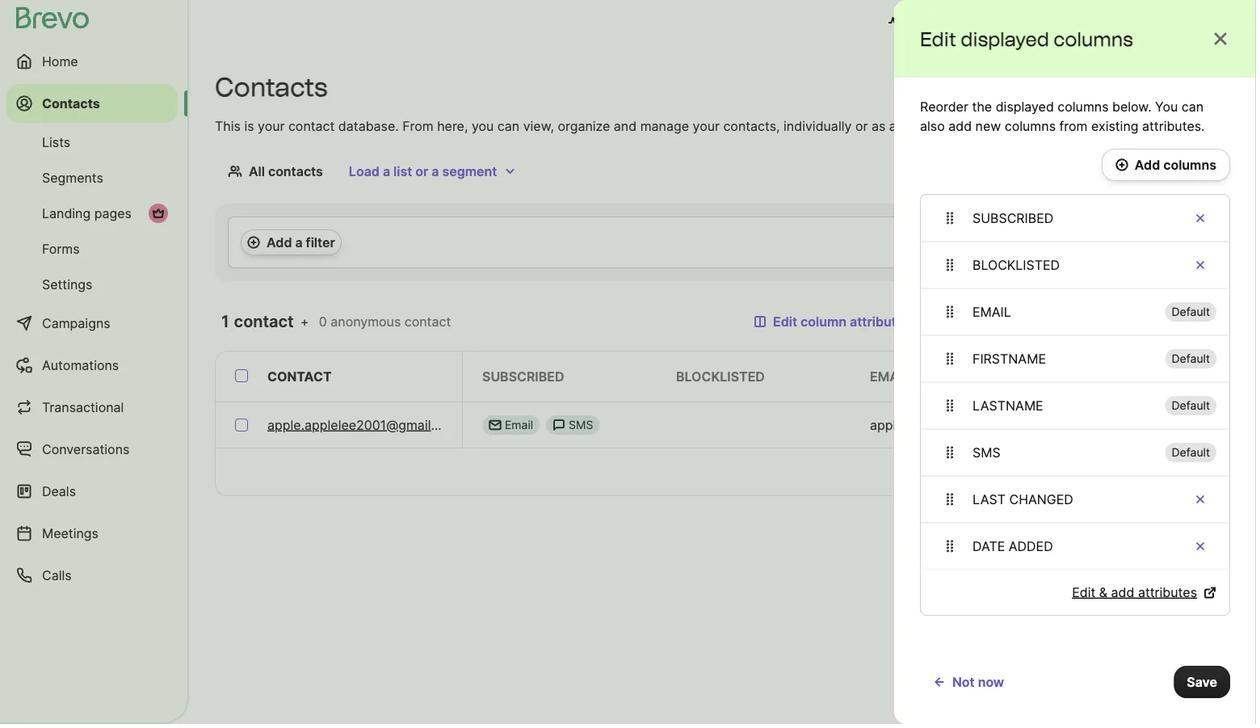Task type: describe. For each thing, give the bounding box(es) containing it.
changed
[[1010, 491, 1074, 507]]

edit displayed columns
[[921, 27, 1134, 51]]

calls link
[[6, 556, 178, 595]]

campaigns
[[42, 315, 110, 331]]

attributes inside button
[[850, 314, 912, 329]]

0 vertical spatial sms
[[569, 418, 594, 432]]

columns right "new"
[[1005, 118, 1056, 134]]

filter
[[306, 234, 335, 250]]

forms
[[42, 241, 80, 257]]

firstname inside edit displayed columns dialog
[[973, 351, 1047, 367]]

subscribed button
[[921, 195, 1230, 242]]

landing pages
[[42, 205, 132, 221]]

usage
[[908, 15, 948, 30]]

edit & add attributes link
[[1073, 583, 1217, 602]]

load a list or a segment button
[[336, 155, 530, 188]]

plan
[[978, 15, 1005, 30]]

load
[[349, 163, 380, 179]]

add for add columns
[[1135, 157, 1161, 173]]

2 your from the left
[[693, 118, 720, 134]]

all
[[249, 163, 265, 179]]

existing
[[1092, 118, 1139, 134]]

campaigns link
[[6, 304, 178, 343]]

20
[[1004, 464, 1020, 480]]

you
[[472, 118, 494, 134]]

contact
[[268, 369, 332, 384]]

apple
[[1064, 417, 1100, 433]]

as
[[872, 118, 886, 134]]

columns up from
[[1058, 99, 1109, 114]]

this is your contact database. from here, you can view, organize and manage your contacts, individually or as a group.
[[215, 118, 940, 134]]

group.
[[901, 118, 940, 134]]

email
[[505, 418, 533, 432]]

attributes inside 'link'
[[1139, 584, 1198, 600]]

manage
[[641, 118, 689, 134]]

all contacts
[[249, 163, 323, 179]]

add columns
[[1135, 157, 1217, 173]]

edit column attributes button
[[741, 306, 925, 338]]

a left list
[[383, 163, 390, 179]]

per
[[937, 464, 957, 480]]

edit for edit displayed columns
[[921, 27, 957, 51]]

contacts link
[[6, 84, 178, 123]]

default for sms
[[1172, 446, 1211, 459]]

add a filter button
[[241, 230, 342, 255]]

last
[[973, 491, 1006, 507]]

contact left +
[[234, 312, 294, 331]]

lists link
[[6, 126, 178, 158]]

column
[[801, 314, 847, 329]]

new
[[976, 118, 1002, 134]]

rows per page
[[900, 464, 991, 480]]

0 horizontal spatial contacts
[[42, 95, 100, 111]]

1 button
[[1171, 461, 1184, 483]]

pages
[[94, 205, 132, 221]]

automations link
[[6, 346, 178, 385]]

not
[[953, 674, 975, 690]]

landing
[[42, 205, 91, 221]]

conversations
[[42, 441, 130, 457]]

0
[[319, 314, 327, 329]]

columns up below.
[[1054, 27, 1134, 51]]

date
[[973, 538, 1006, 554]]

conversations link
[[6, 430, 178, 469]]

organize
[[558, 118, 610, 134]]

attributes.
[[1143, 118, 1205, 134]]

edit for edit column attributes
[[774, 314, 798, 329]]

add a filter
[[267, 234, 335, 250]]

calls
[[42, 567, 72, 583]]

transactional
[[42, 399, 124, 415]]

edit column attributes
[[774, 314, 912, 329]]

reorder the displayed columns below. you can also add new columns from existing attributes.
[[921, 99, 1205, 134]]

blocklisted button
[[921, 242, 1230, 289]]

and inside button
[[951, 15, 975, 30]]

this
[[215, 118, 241, 134]]

1 vertical spatial firstname
[[1064, 369, 1139, 384]]

add inside reorder the displayed columns below. you can also add new columns from existing attributes.
[[949, 118, 972, 134]]

edit & add attributes
[[1073, 584, 1198, 600]]

from
[[1060, 118, 1088, 134]]

left___rvooi image
[[152, 207, 165, 220]]

lee
[[1210, 417, 1232, 433]]

0 horizontal spatial and
[[614, 118, 637, 134]]

you
[[1156, 99, 1179, 114]]

date added button
[[921, 523, 1230, 570]]

page
[[960, 464, 991, 480]]

individually
[[784, 118, 852, 134]]

deals
[[42, 483, 76, 499]]

meetings link
[[6, 514, 178, 553]]

list
[[394, 163, 412, 179]]

not now
[[953, 674, 1005, 690]]

add columns button
[[1102, 149, 1231, 181]]

0 horizontal spatial blocklisted
[[676, 369, 765, 384]]

not now button
[[921, 666, 1018, 698]]

0 vertical spatial or
[[856, 118, 868, 134]]

edit for edit & add attributes
[[1073, 584, 1096, 600]]

default for lastname
[[1172, 399, 1211, 413]]

save
[[1188, 674, 1218, 690]]

0 vertical spatial displayed
[[961, 27, 1050, 51]]

added
[[1009, 538, 1054, 554]]

displayed inside reorder the displayed columns below. you can also add new columns from existing attributes.
[[996, 99, 1055, 114]]

forms link
[[6, 233, 178, 265]]

rows
[[900, 464, 933, 480]]

meetings
[[42, 525, 99, 541]]

contacts,
[[724, 118, 780, 134]]



Task type: locate. For each thing, give the bounding box(es) containing it.
edit left &
[[1073, 584, 1096, 600]]

automations
[[42, 357, 119, 373]]

last changed
[[973, 491, 1074, 507]]

20 button
[[998, 456, 1056, 488]]

displayed
[[961, 27, 1050, 51], [996, 99, 1055, 114]]

below.
[[1113, 99, 1152, 114]]

1 vertical spatial and
[[614, 118, 637, 134]]

3 default from the top
[[1172, 399, 1211, 413]]

edit inside edit & add attributes 'link'
[[1073, 584, 1096, 600]]

segment
[[442, 163, 497, 179]]

subscribed inside button
[[973, 210, 1054, 226]]

0 vertical spatial email
[[973, 304, 1012, 320]]

0 horizontal spatial attributes
[[850, 314, 912, 329]]

0 vertical spatial and
[[951, 15, 975, 30]]

2 horizontal spatial edit
[[1073, 584, 1096, 600]]

1 vertical spatial attributes
[[1139, 584, 1198, 600]]

default for firstname
[[1172, 352, 1211, 366]]

contact up the contacts
[[288, 118, 335, 134]]

default
[[1172, 305, 1211, 319], [1172, 352, 1211, 366], [1172, 399, 1211, 413], [1172, 446, 1211, 459]]

segments link
[[6, 162, 178, 194]]

left___c25ys image for sms
[[553, 419, 566, 432]]

date added
[[973, 538, 1054, 554]]

here,
[[437, 118, 468, 134]]

1 horizontal spatial subscribed
[[973, 210, 1054, 226]]

contact
[[288, 118, 335, 134], [234, 312, 294, 331], [405, 314, 451, 329]]

attributes right &
[[1139, 584, 1198, 600]]

database.
[[339, 118, 399, 134]]

anonymous
[[331, 314, 401, 329]]

1
[[221, 312, 230, 331], [1094, 464, 1100, 480], [1120, 464, 1126, 480], [1174, 464, 1181, 480]]

1 apple.applelee2001@gmail.com from the left
[[268, 417, 461, 433]]

or left as
[[856, 118, 868, 134]]

edit inside edit column attributes button
[[774, 314, 798, 329]]

0 vertical spatial add
[[949, 118, 972, 134]]

1 vertical spatial displayed
[[996, 99, 1055, 114]]

is
[[244, 118, 254, 134]]

your right manage in the right top of the page
[[693, 118, 720, 134]]

1 horizontal spatial add
[[1135, 157, 1161, 173]]

0 horizontal spatial add
[[267, 234, 292, 250]]

settings link
[[6, 268, 178, 301]]

apple.applelee2001@gmail.com
[[268, 417, 461, 433], [870, 417, 1064, 433]]

2 default from the top
[[1172, 352, 1211, 366]]

1 horizontal spatial edit
[[921, 27, 957, 51]]

lists
[[42, 134, 70, 150]]

apple.applelee2001@gmail.com down contact
[[268, 417, 461, 433]]

deals link
[[6, 472, 178, 511]]

contacts up the 'is'
[[215, 72, 328, 103]]

landing pages link
[[6, 197, 178, 230]]

0 vertical spatial blocklisted
[[973, 257, 1060, 273]]

or right list
[[416, 163, 429, 179]]

1 vertical spatial add
[[1112, 584, 1135, 600]]

0 horizontal spatial firstname
[[973, 351, 1047, 367]]

can right you
[[498, 118, 520, 134]]

add inside add a filter button
[[267, 234, 292, 250]]

sms
[[569, 418, 594, 432], [973, 445, 1001, 460]]

0 vertical spatial firstname
[[973, 351, 1047, 367]]

segments
[[42, 170, 103, 185]]

lastna
[[1210, 369, 1257, 384]]

0 vertical spatial add
[[1135, 157, 1161, 173]]

0 horizontal spatial edit
[[774, 314, 798, 329]]

from
[[403, 118, 434, 134]]

1 horizontal spatial attributes
[[1139, 584, 1198, 600]]

0 horizontal spatial add
[[949, 118, 972, 134]]

and left manage in the right top of the page
[[614, 118, 637, 134]]

apple.applelee2001@gmail.com for apple.applelee2001@gmail.com apple
[[870, 417, 1064, 433]]

left___c25ys image
[[489, 419, 502, 432], [553, 419, 566, 432]]

0 vertical spatial attributes
[[850, 314, 912, 329]]

0 horizontal spatial apple.applelee2001@gmail.com
[[268, 417, 461, 433]]

1 default from the top
[[1172, 305, 1211, 319]]

reorder
[[921, 99, 969, 114]]

edit
[[921, 27, 957, 51], [774, 314, 798, 329], [1073, 584, 1096, 600]]

contacts up lists
[[42, 95, 100, 111]]

attributes right the column
[[850, 314, 912, 329]]

add left filter
[[267, 234, 292, 250]]

also
[[921, 118, 945, 134]]

attributes
[[850, 314, 912, 329], [1139, 584, 1198, 600]]

1 inside button
[[1174, 464, 1181, 480]]

0 vertical spatial subscribed
[[973, 210, 1054, 226]]

subscribed up the email
[[483, 369, 565, 384]]

1 horizontal spatial add
[[1112, 584, 1135, 600]]

1-1 of 1
[[1082, 464, 1126, 480]]

left___c25ys image right the email
[[553, 419, 566, 432]]

home
[[42, 53, 78, 69]]

1 horizontal spatial left___c25ys image
[[553, 419, 566, 432]]

sms right the email
[[569, 418, 594, 432]]

add inside add columns button
[[1135, 157, 1161, 173]]

edit left the column
[[774, 314, 798, 329]]

1 horizontal spatial apple.applelee2001@gmail.com
[[870, 417, 1064, 433]]

displayed up "new"
[[996, 99, 1055, 114]]

firstname up apple
[[1064, 369, 1139, 384]]

a
[[890, 118, 897, 134], [383, 163, 390, 179], [432, 163, 439, 179], [295, 234, 303, 250]]

1 vertical spatial sms
[[973, 445, 1001, 460]]

settings
[[42, 276, 92, 292]]

or
[[856, 118, 868, 134], [416, 163, 429, 179]]

home link
[[6, 42, 178, 81]]

blocklisted inside button
[[973, 257, 1060, 273]]

add right &
[[1112, 584, 1135, 600]]

4 default from the top
[[1172, 446, 1211, 459]]

1 horizontal spatial sms
[[973, 445, 1001, 460]]

0 horizontal spatial subscribed
[[483, 369, 565, 384]]

columns down attributes. on the right top of page
[[1164, 157, 1217, 173]]

a right as
[[890, 118, 897, 134]]

1 horizontal spatial or
[[856, 118, 868, 134]]

1 vertical spatial subscribed
[[483, 369, 565, 384]]

1 horizontal spatial and
[[951, 15, 975, 30]]

1 horizontal spatial blocklisted
[[973, 257, 1060, 273]]

save button
[[1175, 666, 1231, 698]]

the
[[973, 99, 993, 114]]

now
[[978, 674, 1005, 690]]

usage and plan
[[908, 15, 1005, 30]]

Search by name, email or phone number search field
[[931, 306, 1231, 338]]

left___c25ys image for email
[[489, 419, 502, 432]]

0 vertical spatial can
[[1182, 99, 1204, 114]]

0 horizontal spatial sms
[[569, 418, 594, 432]]

1 vertical spatial email
[[870, 369, 910, 384]]

firstname
[[973, 351, 1047, 367], [1064, 369, 1139, 384]]

1 horizontal spatial can
[[1182, 99, 1204, 114]]

1 vertical spatial can
[[498, 118, 520, 134]]

add for add a filter
[[267, 234, 292, 250]]

edit displayed columns dialog
[[895, 0, 1257, 724]]

2 apple.applelee2001@gmail.com from the left
[[870, 417, 1064, 433]]

1 your from the left
[[258, 118, 285, 134]]

1 contact + 0 anonymous contact
[[221, 312, 451, 331]]

apple.applelee2001@gmail.com for apple.applelee2001@gmail.com
[[268, 417, 461, 433]]

load a list or a segment
[[349, 163, 497, 179]]

0 vertical spatial edit
[[921, 27, 957, 51]]

apple.applelee2001@gmail.com apple
[[870, 417, 1100, 433]]

add down attributes. on the right top of page
[[1135, 157, 1161, 173]]

lastname
[[973, 398, 1044, 413]]

view,
[[523, 118, 554, 134]]

last changed button
[[921, 476, 1230, 523]]

contact inside 1 contact + 0 anonymous contact
[[405, 314, 451, 329]]

0 horizontal spatial email
[[870, 369, 910, 384]]

a left filter
[[295, 234, 303, 250]]

your right the 'is'
[[258, 118, 285, 134]]

0 horizontal spatial or
[[416, 163, 429, 179]]

1 left___c25ys image from the left
[[489, 419, 502, 432]]

or inside button
[[416, 163, 429, 179]]

contact right anonymous
[[405, 314, 451, 329]]

+
[[300, 314, 309, 329]]

edit left plan
[[921, 27, 957, 51]]

1-
[[1082, 464, 1094, 480]]

1 vertical spatial blocklisted
[[676, 369, 765, 384]]

&
[[1100, 584, 1108, 600]]

subscribed up blocklisted button
[[973, 210, 1054, 226]]

can inside reorder the displayed columns below. you can also add new columns from existing attributes.
[[1182, 99, 1204, 114]]

left___c25ys image left the email
[[489, 419, 502, 432]]

add inside 'link'
[[1112, 584, 1135, 600]]

apple.applelee2001@gmail.com link
[[268, 415, 461, 435]]

1 horizontal spatial email
[[973, 304, 1012, 320]]

sms up page
[[973, 445, 1001, 460]]

can right "you"
[[1182, 99, 1204, 114]]

add down reorder
[[949, 118, 972, 134]]

0 horizontal spatial your
[[258, 118, 285, 134]]

displayed up the
[[961, 27, 1050, 51]]

0 horizontal spatial left___c25ys image
[[489, 419, 502, 432]]

a right list
[[432, 163, 439, 179]]

2 vertical spatial edit
[[1073, 584, 1096, 600]]

2 left___c25ys image from the left
[[553, 419, 566, 432]]

1 horizontal spatial firstname
[[1064, 369, 1139, 384]]

and left plan
[[951, 15, 975, 30]]

0 horizontal spatial can
[[498, 118, 520, 134]]

1 vertical spatial edit
[[774, 314, 798, 329]]

1 vertical spatial or
[[416, 163, 429, 179]]

firstname up lastname
[[973, 351, 1047, 367]]

1 horizontal spatial your
[[693, 118, 720, 134]]

sms inside edit displayed columns dialog
[[973, 445, 1001, 460]]

usage and plan button
[[876, 6, 1018, 39]]

1 horizontal spatial contacts
[[215, 72, 328, 103]]

can
[[1182, 99, 1204, 114], [498, 118, 520, 134]]

1 vertical spatial add
[[267, 234, 292, 250]]

add
[[949, 118, 972, 134], [1112, 584, 1135, 600]]

email inside edit displayed columns dialog
[[973, 304, 1012, 320]]

contacts
[[268, 163, 323, 179]]

columns inside button
[[1164, 157, 1217, 173]]

default for email
[[1172, 305, 1211, 319]]

apple.applelee2001@gmail.com down lastname
[[870, 417, 1064, 433]]



Task type: vqa. For each thing, say whether or not it's contained in the screenshot.
20
yes



